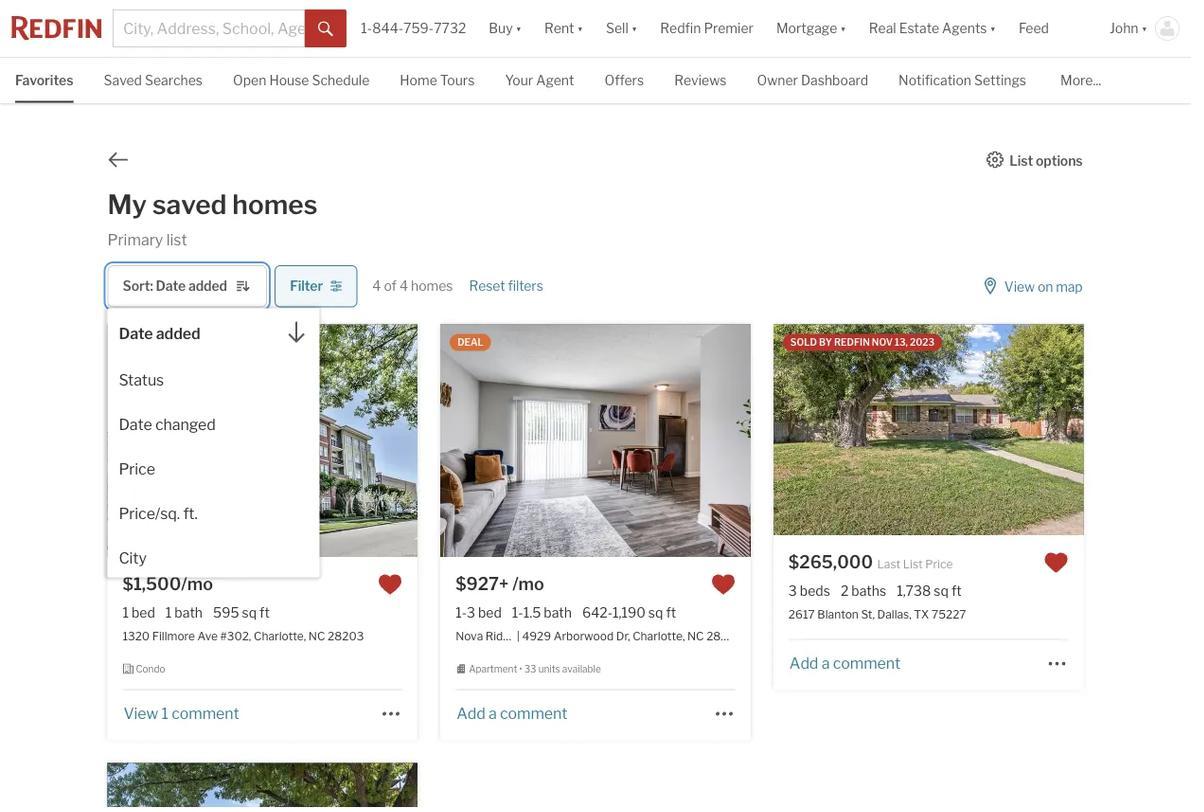 Task type: describe. For each thing, give the bounding box(es) containing it.
642-1,190 sq ft
[[583, 605, 676, 621]]

saved searches
[[104, 72, 203, 89]]

agents
[[943, 20, 987, 36]]

1 charlotte, from the left
[[254, 629, 306, 643]]

date added
[[119, 324, 200, 343]]

sell ▾ button
[[595, 0, 649, 57]]

sort : date added
[[123, 278, 227, 294]]

sq for 1,738
[[934, 583, 949, 599]]

1 bath
[[166, 605, 203, 621]]

changed
[[155, 415, 216, 434]]

13,
[[895, 337, 908, 348]]

favorites link
[[15, 58, 73, 101]]

1-3 bed
[[456, 605, 502, 621]]

2 baths
[[841, 583, 887, 599]]

homes inside "my saved homes primary list"
[[232, 189, 318, 221]]

baths
[[852, 583, 887, 599]]

28203
[[328, 629, 364, 643]]

4 of 4 homes
[[373, 278, 453, 294]]

▾ for sell ▾
[[632, 20, 638, 36]]

list inside button
[[1010, 153, 1034, 169]]

/mo for $927+ /mo
[[513, 573, 545, 594]]

notification settings link
[[899, 58, 1027, 101]]

0 horizontal spatial add
[[457, 704, 486, 722]]

john
[[1110, 20, 1139, 36]]

favorite button checkbox for $265,000
[[1044, 551, 1069, 575]]

tours
[[440, 72, 475, 89]]

rent ▾ button
[[545, 0, 584, 57]]

mortgage
[[777, 20, 838, 36]]

nov
[[872, 337, 893, 348]]

4929
[[522, 629, 551, 643]]

my
[[107, 189, 147, 221]]

deal
[[458, 337, 484, 348]]

1 horizontal spatial ft
[[666, 605, 676, 621]]

list
[[166, 230, 187, 249]]

sold
[[791, 337, 817, 348]]

redfin premier button
[[649, 0, 765, 57]]

2 nc from the left
[[688, 629, 704, 643]]

1 horizontal spatial sq
[[649, 605, 663, 621]]

rent ▾ button
[[533, 0, 595, 57]]

feed button
[[1008, 0, 1099, 57]]

favorite button image for $927+
[[711, 572, 736, 597]]

1 for 1 bath
[[166, 605, 172, 621]]

city button
[[107, 533, 320, 577]]

mortgage ▾ button
[[765, 0, 858, 57]]

1- for 3
[[456, 605, 467, 621]]

▾ for john ▾
[[1142, 20, 1148, 36]]

1-1.5 bath
[[512, 605, 572, 621]]

3 beds
[[789, 583, 831, 599]]

1 vertical spatial price
[[926, 557, 953, 571]]

real estate agents ▾ button
[[858, 0, 1008, 57]]

a for right add a comment button
[[822, 654, 830, 672]]

844-
[[372, 20, 404, 36]]

nova ridge | 4929 arborwood dr, charlotte, nc 28208
[[456, 629, 743, 643]]

ave
[[198, 629, 218, 643]]

view 1 comment button
[[123, 704, 240, 722]]

settings
[[975, 72, 1027, 89]]

comment for $1,500 /mo
[[172, 704, 239, 722]]

feed
[[1019, 20, 1049, 36]]

arborwood
[[554, 629, 614, 643]]

photo of 4929 arborwood dr, charlotte, nc 28208 image
[[441, 324, 751, 557]]

$265,000
[[789, 551, 873, 572]]

owner dashboard link
[[757, 58, 869, 101]]

dialog containing date added
[[107, 308, 320, 577]]

reset
[[469, 278, 505, 294]]

owner
[[757, 72, 799, 89]]

2 horizontal spatial comment
[[833, 654, 901, 672]]

by
[[819, 337, 832, 348]]

house
[[269, 72, 309, 89]]

mortgage ▾ button
[[777, 0, 847, 57]]

photo of 2617 blanton st, dallas, tx 75227 image
[[774, 324, 1084, 535]]

status button
[[107, 355, 320, 399]]

list options
[[1010, 153, 1083, 169]]

st,
[[861, 607, 875, 621]]

owner dashboard
[[757, 72, 869, 89]]

2 bath from the left
[[544, 605, 572, 621]]

saved
[[104, 72, 142, 89]]

favorite button checkbox for $1,500
[[378, 572, 403, 597]]

sell ▾
[[606, 20, 638, 36]]

offers
[[605, 72, 644, 89]]

favorites
[[15, 72, 73, 89]]

/mo for $1,500 /mo
[[181, 573, 213, 594]]

favorite button image for $265,000
[[1044, 551, 1069, 575]]

$927+
[[456, 573, 509, 594]]

buy ▾
[[489, 20, 522, 36]]

2 charlotte, from the left
[[633, 629, 685, 643]]

date for changed
[[119, 415, 152, 434]]

estate
[[900, 20, 940, 36]]

1320 fillmore ave #302, charlotte, nc 28203
[[123, 629, 364, 643]]

buy
[[489, 20, 513, 36]]

1 bed from the left
[[132, 605, 155, 621]]

date changed button
[[107, 399, 320, 444]]

28208
[[707, 629, 743, 643]]

1 vertical spatial list
[[903, 557, 923, 571]]

▾ for buy ▾
[[516, 20, 522, 36]]

home tours link
[[400, 58, 475, 101]]

a for the left add a comment button
[[489, 704, 497, 722]]

7732
[[434, 20, 466, 36]]

2617
[[789, 607, 815, 621]]

1 horizontal spatial add a comment button
[[789, 654, 902, 672]]

view for view on map
[[1005, 279, 1035, 295]]

dashboard
[[801, 72, 869, 89]]

photo of 1320 fillmore ave #302, charlotte, nc 28203 image
[[107, 324, 418, 557]]

5 ▾ from the left
[[990, 20, 996, 36]]

1320
[[123, 629, 150, 643]]

0 vertical spatial add
[[790, 654, 819, 672]]

1- for 844-
[[361, 20, 372, 36]]

759-
[[404, 20, 434, 36]]

sort
[[123, 278, 150, 294]]

City, Address, School, Agent, ZIP search field
[[113, 9, 305, 47]]

redfin premier
[[660, 20, 754, 36]]

filter
[[290, 278, 323, 294]]

0 vertical spatial added
[[188, 278, 227, 294]]

date for added
[[119, 324, 153, 343]]

1 4 from the left
[[373, 278, 381, 294]]

2 4 from the left
[[400, 278, 408, 294]]

mortgage ▾
[[777, 20, 847, 36]]

filter button
[[275, 265, 357, 307]]

nova
[[456, 629, 483, 643]]

available
[[562, 663, 601, 675]]

0 horizontal spatial add a comment
[[457, 704, 568, 722]]

$1,500
[[123, 573, 181, 594]]

2
[[841, 583, 849, 599]]



Task type: vqa. For each thing, say whether or not it's contained in the screenshot.
the add a comment 'BUTTON'
yes



Task type: locate. For each thing, give the bounding box(es) containing it.
1
[[123, 605, 129, 621], [166, 605, 172, 621], [162, 704, 168, 722]]

add a comment down blanton
[[790, 654, 901, 672]]

reset filters
[[469, 278, 543, 294]]

homes right of
[[411, 278, 453, 294]]

1 horizontal spatial bed
[[478, 605, 502, 621]]

|
[[517, 629, 520, 643]]

condo
[[136, 663, 165, 675]]

nc left the 28208
[[688, 629, 704, 643]]

home tours
[[400, 72, 475, 89]]

favorite button checkbox
[[1044, 551, 1069, 575], [378, 572, 403, 597]]

real estate agents ▾
[[869, 20, 996, 36]]

redfin
[[660, 20, 701, 36]]

add down 2617
[[790, 654, 819, 672]]

$927+ /mo
[[456, 573, 545, 594]]

your agent link
[[505, 58, 574, 101]]

sq for 595
[[242, 605, 257, 621]]

1 horizontal spatial add a comment
[[790, 654, 901, 672]]

▾ for rent ▾
[[577, 20, 584, 36]]

0 horizontal spatial 1-
[[361, 20, 372, 36]]

reviews
[[675, 72, 727, 89]]

your
[[505, 72, 534, 89]]

1 vertical spatial homes
[[411, 278, 453, 294]]

2 horizontal spatial ft
[[952, 583, 962, 599]]

1 horizontal spatial list
[[1010, 153, 1034, 169]]

add
[[790, 654, 819, 672], [457, 704, 486, 722]]

price inside button
[[119, 460, 155, 478]]

a down apartment
[[489, 704, 497, 722]]

last
[[878, 557, 901, 571]]

1 horizontal spatial charlotte,
[[633, 629, 685, 643]]

1.5
[[524, 605, 541, 621]]

tx
[[914, 607, 930, 621]]

1,738
[[897, 583, 931, 599]]

comment down ave on the bottom left of page
[[172, 704, 239, 722]]

ft up 1320 fillmore ave #302, charlotte, nc 28203 at the bottom of the page
[[260, 605, 270, 621]]

favorite button checkbox
[[711, 572, 736, 597]]

1 horizontal spatial nc
[[688, 629, 704, 643]]

dr,
[[616, 629, 630, 643]]

price up price/sq.
[[119, 460, 155, 478]]

reviews link
[[675, 58, 727, 101]]

comment for $927+ /mo
[[500, 704, 568, 722]]

view left on
[[1005, 279, 1035, 295]]

sq up 75227
[[934, 583, 949, 599]]

1 horizontal spatial 4
[[400, 278, 408, 294]]

▾ right agents
[[990, 20, 996, 36]]

a down blanton
[[822, 654, 830, 672]]

1 up 1320
[[123, 605, 129, 621]]

1 vertical spatial add a comment button
[[456, 704, 569, 722]]

view 1 comment
[[124, 704, 239, 722]]

3 up the nova
[[467, 605, 475, 621]]

homes right "saved"
[[232, 189, 318, 221]]

added
[[188, 278, 227, 294], [156, 324, 200, 343]]

1-844-759-7732
[[361, 20, 466, 36]]

favorite button image
[[1044, 551, 1069, 575], [711, 572, 736, 597]]

of
[[384, 278, 397, 294]]

submit search image
[[318, 22, 334, 37]]

saved
[[152, 189, 227, 221]]

homes
[[232, 189, 318, 221], [411, 278, 453, 294]]

added down sort : date added
[[156, 324, 200, 343]]

charlotte, right dr,
[[633, 629, 685, 643]]

0 horizontal spatial comment
[[172, 704, 239, 722]]

primary
[[107, 230, 163, 249]]

1- for 1.5
[[512, 605, 524, 621]]

1 vertical spatial added
[[156, 324, 200, 343]]

comment down apartment • 33 units available
[[500, 704, 568, 722]]

0 horizontal spatial view
[[124, 704, 158, 722]]

0 vertical spatial 3
[[789, 583, 797, 599]]

add a comment
[[790, 654, 901, 672], [457, 704, 568, 722]]

buy ▾ button
[[478, 0, 533, 57]]

1 horizontal spatial add
[[790, 654, 819, 672]]

add down apartment
[[457, 704, 486, 722]]

bed up 1320
[[132, 605, 155, 621]]

charlotte, right #302,
[[254, 629, 306, 643]]

1 horizontal spatial comment
[[500, 704, 568, 722]]

1 horizontal spatial a
[[822, 654, 830, 672]]

4 right of
[[400, 278, 408, 294]]

1 for 1 bed
[[123, 605, 129, 621]]

on
[[1038, 279, 1054, 295]]

1-844-759-7732 link
[[361, 20, 466, 36]]

rent ▾
[[545, 20, 584, 36]]

0 vertical spatial add a comment
[[790, 654, 901, 672]]

1 vertical spatial a
[[489, 704, 497, 722]]

2 /mo from the left
[[513, 573, 545, 594]]

1 down condo
[[162, 704, 168, 722]]

2023
[[910, 337, 935, 348]]

0 horizontal spatial list
[[903, 557, 923, 571]]

john ▾
[[1110, 20, 1148, 36]]

schedule
[[312, 72, 370, 89]]

more...
[[1061, 72, 1102, 89]]

open house schedule link
[[233, 58, 370, 101]]

0 vertical spatial date
[[156, 278, 186, 294]]

0 horizontal spatial bath
[[175, 605, 203, 621]]

0 horizontal spatial homes
[[232, 189, 318, 221]]

/mo up 1.5
[[513, 573, 545, 594]]

a
[[822, 654, 830, 672], [489, 704, 497, 722]]

0 horizontal spatial favorite button image
[[711, 572, 736, 597]]

0 vertical spatial a
[[822, 654, 830, 672]]

3 ▾ from the left
[[632, 20, 638, 36]]

ft
[[952, 583, 962, 599], [260, 605, 270, 621], [666, 605, 676, 621]]

price/sq. ft.
[[119, 504, 198, 523]]

0 horizontal spatial ft
[[260, 605, 270, 621]]

595
[[213, 605, 239, 621]]

1- up the nova
[[456, 605, 467, 621]]

blanton
[[818, 607, 859, 621]]

real estate agents ▾ link
[[869, 0, 996, 57]]

bath up fillmore
[[175, 605, 203, 621]]

0 horizontal spatial sq
[[242, 605, 257, 621]]

1- up "|"
[[512, 605, 524, 621]]

1 vertical spatial date
[[119, 324, 153, 343]]

units
[[539, 663, 560, 675]]

#302,
[[220, 629, 251, 643]]

view on map button
[[981, 265, 1084, 309]]

1- right submit search icon
[[361, 20, 372, 36]]

1 horizontal spatial homes
[[411, 278, 453, 294]]

1 bed
[[123, 605, 155, 621]]

sq right the 1,190
[[649, 605, 663, 621]]

bath
[[175, 605, 203, 621], [544, 605, 572, 621]]

0 horizontal spatial bed
[[132, 605, 155, 621]]

price up '1,738 sq ft'
[[926, 557, 953, 571]]

1 horizontal spatial favorite button checkbox
[[1044, 551, 1069, 575]]

apartment
[[469, 663, 517, 675]]

1 vertical spatial view
[[124, 704, 158, 722]]

add a comment button down •
[[456, 704, 569, 722]]

1 nc from the left
[[309, 629, 325, 643]]

0 horizontal spatial a
[[489, 704, 497, 722]]

0 vertical spatial homes
[[232, 189, 318, 221]]

sold by redfin nov 13, 2023
[[791, 337, 935, 348]]

date inside button
[[119, 415, 152, 434]]

list left options
[[1010, 153, 1034, 169]]

1 horizontal spatial 3
[[789, 583, 797, 599]]

1 vertical spatial add
[[457, 704, 486, 722]]

last list price
[[878, 557, 953, 571]]

date right :
[[156, 278, 186, 294]]

favorite button image
[[378, 572, 403, 597]]

1 horizontal spatial price
[[926, 557, 953, 571]]

0 vertical spatial view
[[1005, 279, 1035, 295]]

2 bed from the left
[[478, 605, 502, 621]]

list
[[1010, 153, 1034, 169], [903, 557, 923, 571]]

price button
[[107, 444, 320, 488]]

1 horizontal spatial favorite button image
[[1044, 551, 1069, 575]]

6 ▾ from the left
[[1142, 20, 1148, 36]]

view down condo
[[124, 704, 158, 722]]

added up date added button
[[188, 278, 227, 294]]

1 vertical spatial add a comment
[[457, 704, 568, 722]]

0 horizontal spatial price
[[119, 460, 155, 478]]

add a comment button
[[789, 654, 902, 672], [456, 704, 569, 722]]

price/sq.
[[119, 504, 180, 523]]

status
[[119, 371, 164, 389]]

▾ right sell
[[632, 20, 638, 36]]

dallas,
[[878, 607, 912, 621]]

4 left of
[[373, 278, 381, 294]]

bath right 1.5
[[544, 605, 572, 621]]

1 horizontal spatial 1-
[[456, 605, 467, 621]]

ft for 595 sq ft
[[260, 605, 270, 621]]

dialog
[[107, 308, 320, 577]]

2 ▾ from the left
[[577, 20, 584, 36]]

0 vertical spatial price
[[119, 460, 155, 478]]

4
[[373, 278, 381, 294], [400, 278, 408, 294]]

▾ right buy
[[516, 20, 522, 36]]

ft right the 1,190
[[666, 605, 676, 621]]

4 ▾ from the left
[[840, 20, 847, 36]]

view for view 1 comment
[[124, 704, 158, 722]]

photo of 1923 abshire ln, dallas, tx 75228 image
[[107, 763, 418, 808]]

1 /mo from the left
[[181, 573, 213, 594]]

bed
[[132, 605, 155, 621], [478, 605, 502, 621]]

/mo up 1 bath
[[181, 573, 213, 594]]

2 horizontal spatial sq
[[934, 583, 949, 599]]

add a comment down •
[[457, 704, 568, 722]]

add a comment button down blanton
[[789, 654, 902, 672]]

0 horizontal spatial favorite button checkbox
[[378, 572, 403, 597]]

1 horizontal spatial bath
[[544, 605, 572, 621]]

0 vertical spatial add a comment button
[[789, 654, 902, 672]]

1 up fillmore
[[166, 605, 172, 621]]

notification settings
[[899, 72, 1027, 89]]

date down status on the left top of page
[[119, 415, 152, 434]]

ft up 75227
[[952, 583, 962, 599]]

▾ for mortgage ▾
[[840, 20, 847, 36]]

city
[[119, 549, 147, 567]]

0 vertical spatial list
[[1010, 153, 1034, 169]]

2 horizontal spatial 1-
[[512, 605, 524, 621]]

buy ▾ button
[[489, 0, 522, 57]]

2 vertical spatial date
[[119, 415, 152, 434]]

1,738 sq ft
[[897, 583, 962, 599]]

ft for 1,738 sq ft
[[952, 583, 962, 599]]

date added button
[[107, 308, 320, 355]]

1 ▾ from the left
[[516, 20, 522, 36]]

▾ right john
[[1142, 20, 1148, 36]]

added inside date added button
[[156, 324, 200, 343]]

3 left beds
[[789, 583, 797, 599]]

▾ right mortgage
[[840, 20, 847, 36]]

searches
[[145, 72, 203, 89]]

comment down st,
[[833, 654, 901, 672]]

0 horizontal spatial 4
[[373, 278, 381, 294]]

view inside button
[[1005, 279, 1035, 295]]

1 horizontal spatial view
[[1005, 279, 1035, 295]]

nc left 28203
[[309, 629, 325, 643]]

fillmore
[[152, 629, 195, 643]]

0 horizontal spatial add a comment button
[[456, 704, 569, 722]]

ridge
[[486, 629, 517, 643]]

1 horizontal spatial /mo
[[513, 573, 545, 594]]

0 horizontal spatial nc
[[309, 629, 325, 643]]

0 horizontal spatial /mo
[[181, 573, 213, 594]]

bed up ridge
[[478, 605, 502, 621]]

sq
[[934, 583, 949, 599], [242, 605, 257, 621], [649, 605, 663, 621]]

sq right 595
[[242, 605, 257, 621]]

1 vertical spatial 3
[[467, 605, 475, 621]]

date
[[156, 278, 186, 294], [119, 324, 153, 343], [119, 415, 152, 434]]

▾ right the rent
[[577, 20, 584, 36]]

3
[[789, 583, 797, 599], [467, 605, 475, 621]]

apartment • 33 units available
[[469, 663, 601, 675]]

33
[[524, 663, 537, 675]]

0 horizontal spatial 3
[[467, 605, 475, 621]]

real
[[869, 20, 897, 36]]

0 horizontal spatial charlotte,
[[254, 629, 306, 643]]

$1,500 /mo
[[123, 573, 213, 594]]

1 bath from the left
[[175, 605, 203, 621]]

premier
[[704, 20, 754, 36]]

beds
[[800, 583, 831, 599]]

date up status on the left top of page
[[119, 324, 153, 343]]

date inside button
[[119, 324, 153, 343]]

list right last
[[903, 557, 923, 571]]



